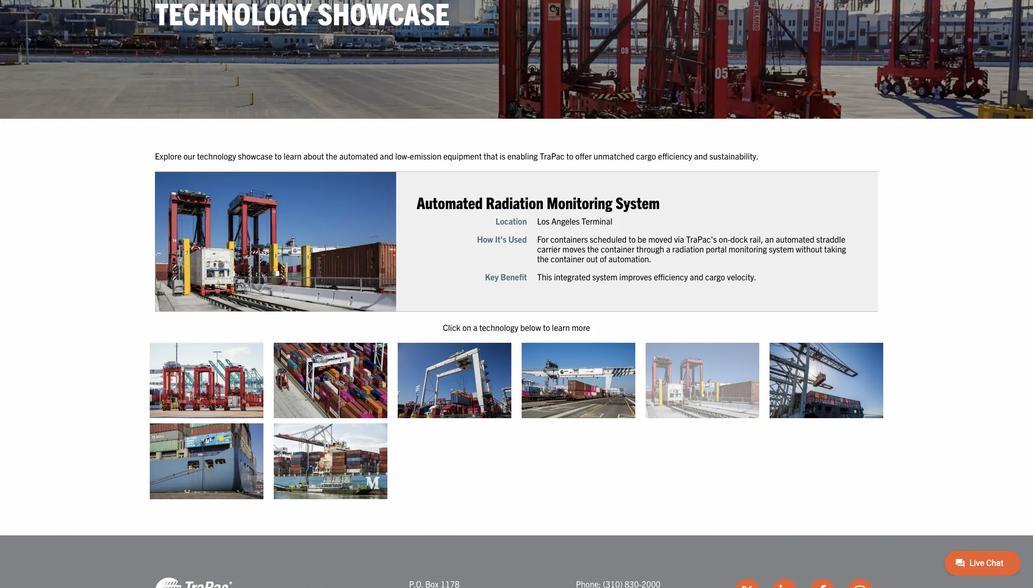 Task type: describe. For each thing, give the bounding box(es) containing it.
and left low-
[[380, 151, 394, 161]]

on
[[463, 322, 472, 333]]

for
[[537, 234, 549, 244]]

moved
[[649, 234, 673, 244]]

automated inside for containers scheduled to be moved via trapac's on-dock rail, an automated straddle carrier moves the container through a radiation portal monitoring system without taking the container out of automation.
[[776, 234, 815, 244]]

0 horizontal spatial learn
[[284, 151, 302, 161]]

automation.
[[609, 254, 652, 264]]

is
[[500, 151, 506, 161]]

that
[[484, 151, 498, 161]]

to right the below
[[543, 322, 550, 333]]

rail,
[[750, 234, 764, 244]]

monitoring
[[547, 192, 613, 212]]

benefit
[[501, 272, 527, 282]]

unmatched
[[594, 151, 635, 161]]

and down for containers scheduled to be moved via trapac's on-dock rail, an automated straddle carrier moves the container through a radiation portal monitoring system without taking the container out of automation.
[[690, 272, 704, 282]]

click
[[443, 322, 461, 333]]

monitoring
[[729, 244, 767, 254]]

taking
[[825, 244, 847, 254]]

system
[[616, 192, 660, 212]]

0 horizontal spatial container
[[551, 254, 585, 264]]

1 vertical spatial efficiency
[[654, 272, 688, 282]]

a inside for containers scheduled to be moved via trapac's on-dock rail, an automated straddle carrier moves the container through a radiation portal monitoring system without taking the container out of automation.
[[666, 244, 671, 254]]

equipment
[[443, 151, 482, 161]]

be
[[638, 234, 647, 244]]

this integrated system improves efficiency and cargo velocity.
[[537, 272, 757, 282]]

used
[[509, 234, 527, 244]]

radiation
[[673, 244, 704, 254]]

1 horizontal spatial the
[[537, 254, 549, 264]]

to inside for containers scheduled to be moved via trapac's on-dock rail, an automated straddle carrier moves the container through a radiation portal monitoring system without taking the container out of automation.
[[629, 234, 636, 244]]

1 horizontal spatial cargo
[[706, 272, 726, 282]]

radiation
[[486, 192, 544, 212]]

0 horizontal spatial the
[[326, 151, 338, 161]]

1 vertical spatial a
[[473, 322, 478, 333]]

trapac's
[[686, 234, 717, 244]]

1 horizontal spatial container
[[601, 244, 635, 254]]

integrated
[[554, 272, 591, 282]]

showcase
[[238, 151, 273, 161]]

key benefit
[[485, 272, 527, 282]]

on-
[[719, 234, 731, 244]]

los
[[537, 216, 550, 226]]

sustainability.
[[710, 151, 759, 161]]

this
[[537, 272, 552, 282]]

location
[[496, 216, 527, 226]]

containers
[[551, 234, 588, 244]]

out
[[587, 254, 598, 264]]

click on a technology below to learn more
[[443, 322, 590, 333]]



Task type: locate. For each thing, give the bounding box(es) containing it.
1 vertical spatial trapac los angeles automated radiation scanning image
[[646, 343, 760, 419]]

1 horizontal spatial learn
[[552, 322, 570, 333]]

trapac
[[540, 151, 565, 161]]

los angeles terminal
[[537, 216, 613, 226]]

automated radiation monitoring system
[[417, 192, 660, 212]]

emission
[[410, 151, 442, 161]]

technology
[[197, 151, 236, 161], [480, 322, 519, 333]]

cargo right unmatched
[[637, 151, 656, 161]]

low-
[[395, 151, 410, 161]]

container
[[601, 244, 635, 254], [551, 254, 585, 264]]

learn left more
[[552, 322, 570, 333]]

about
[[304, 151, 324, 161]]

carrier
[[537, 244, 561, 254]]

trapac los angeles automated straddle carrier image
[[150, 343, 264, 419]]

below
[[521, 322, 541, 333]]

terminal
[[582, 216, 613, 226]]

1 vertical spatial technology
[[480, 322, 519, 333]]

portal
[[706, 244, 727, 254]]

enabling
[[508, 151, 538, 161]]

0 vertical spatial technology
[[197, 151, 236, 161]]

0 horizontal spatial trapac los angeles automated radiation scanning image
[[155, 172, 396, 311]]

0 vertical spatial a
[[666, 244, 671, 254]]

more
[[572, 322, 590, 333]]

0 vertical spatial automated
[[339, 151, 378, 161]]

velocity.
[[727, 272, 757, 282]]

explore our technology showcase to learn about the automated and low-emission equipment that is enabling trapac to offer unmatched cargo efficiency and sustainability.
[[155, 151, 759, 161]]

automated left low-
[[339, 151, 378, 161]]

key
[[485, 272, 499, 282]]

0 horizontal spatial a
[[473, 322, 478, 333]]

scheduled
[[590, 234, 627, 244]]

without
[[796, 244, 823, 254]]

of
[[600, 254, 607, 264]]

improves
[[620, 272, 652, 282]]

1 vertical spatial automated
[[776, 234, 815, 244]]

1 vertical spatial system
[[593, 272, 618, 282]]

container left the be
[[601, 244, 635, 254]]

offer
[[576, 151, 592, 161]]

via
[[674, 234, 685, 244]]

how
[[477, 234, 493, 244]]

straddle
[[817, 234, 846, 244]]

an
[[765, 234, 774, 244]]

a left via
[[666, 244, 671, 254]]

to
[[275, 151, 282, 161], [567, 151, 574, 161], [629, 234, 636, 244], [543, 322, 550, 333]]

1 vertical spatial cargo
[[706, 272, 726, 282]]

a
[[666, 244, 671, 254], [473, 322, 478, 333]]

0 horizontal spatial cargo
[[637, 151, 656, 161]]

the right 'about'
[[326, 151, 338, 161]]

automated
[[339, 151, 378, 161], [776, 234, 815, 244]]

technology right our
[[197, 151, 236, 161]]

trapac los angeles automated radiation scanning image
[[155, 172, 396, 311], [646, 343, 760, 419]]

automated radiation monitoring system main content
[[145, 150, 1034, 505]]

cargo left velocity.
[[706, 272, 726, 282]]

automated
[[417, 192, 483, 212]]

and
[[380, 151, 394, 161], [694, 151, 708, 161], [690, 272, 704, 282]]

1 horizontal spatial a
[[666, 244, 671, 254]]

to right showcase
[[275, 151, 282, 161]]

0 horizontal spatial technology
[[197, 151, 236, 161]]

moves
[[563, 244, 586, 254]]

dock
[[731, 234, 748, 244]]

a right on
[[473, 322, 478, 333]]

1 vertical spatial learn
[[552, 322, 570, 333]]

to left offer
[[567, 151, 574, 161]]

0 horizontal spatial automated
[[339, 151, 378, 161]]

1 horizontal spatial technology
[[480, 322, 519, 333]]

the left of
[[588, 244, 599, 254]]

learn
[[284, 151, 302, 161], [552, 322, 570, 333]]

through
[[637, 244, 665, 254]]

cargo
[[637, 151, 656, 161], [706, 272, 726, 282]]

corporate image
[[155, 577, 233, 589]]

0 vertical spatial cargo
[[637, 151, 656, 161]]

system
[[769, 244, 794, 254], [593, 272, 618, 282]]

1 horizontal spatial trapac los angeles automated radiation scanning image
[[646, 343, 760, 419]]

how it's used
[[477, 234, 527, 244]]

container up integrated
[[551, 254, 585, 264]]

footer
[[0, 536, 1034, 589]]

for containers scheduled to be moved via trapac's on-dock rail, an automated straddle carrier moves the container through a radiation portal monitoring system without taking the container out of automation.
[[537, 234, 847, 264]]

0 vertical spatial efficiency
[[658, 151, 693, 161]]

automated right an
[[776, 234, 815, 244]]

to left the be
[[629, 234, 636, 244]]

system down of
[[593, 272, 618, 282]]

2 horizontal spatial the
[[588, 244, 599, 254]]

trapac los angeles automated stacking crane image
[[274, 343, 388, 419]]

angeles
[[552, 216, 580, 226]]

learn left 'about'
[[284, 151, 302, 161]]

system right the rail,
[[769, 244, 794, 254]]

technology left the below
[[480, 322, 519, 333]]

and left sustainability.
[[694, 151, 708, 161]]

0 vertical spatial learn
[[284, 151, 302, 161]]

the up this
[[537, 254, 549, 264]]

1 horizontal spatial system
[[769, 244, 794, 254]]

the
[[326, 151, 338, 161], [588, 244, 599, 254], [537, 254, 549, 264]]

1 horizontal spatial automated
[[776, 234, 815, 244]]

0 vertical spatial system
[[769, 244, 794, 254]]

efficiency
[[658, 151, 693, 161], [654, 272, 688, 282]]

our
[[184, 151, 195, 161]]

0 vertical spatial trapac los angeles automated radiation scanning image
[[155, 172, 396, 311]]

0 horizontal spatial system
[[593, 272, 618, 282]]

it's
[[495, 234, 507, 244]]

system inside for containers scheduled to be moved via trapac's on-dock rail, an automated straddle carrier moves the container through a radiation portal monitoring system without taking the container out of automation.
[[769, 244, 794, 254]]

explore
[[155, 151, 182, 161]]



Task type: vqa. For each thing, say whether or not it's contained in the screenshot.
learn to the left
yes



